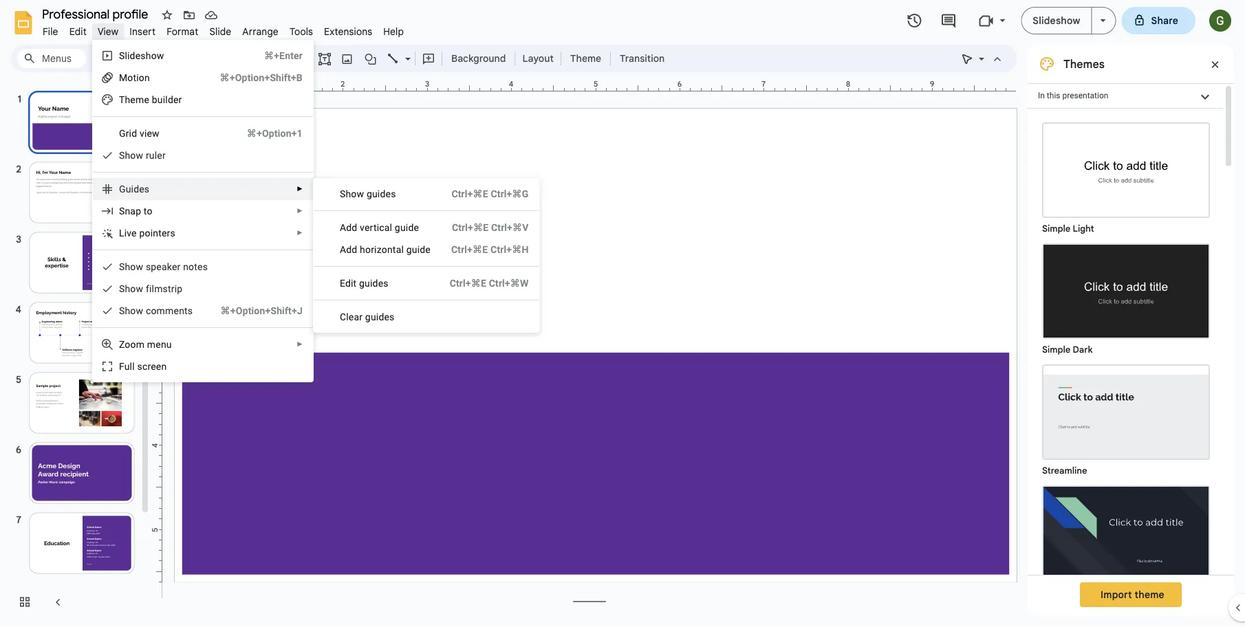 Task type: describe. For each thing, give the bounding box(es) containing it.
ctrl+⌘e ctrl+⌘v
[[452, 222, 529, 233]]

c
[[146, 305, 151, 316]]

dark
[[1073, 344, 1093, 355]]

import theme
[[1101, 589, 1165, 601]]

menu containing s
[[313, 178, 540, 333]]

show f ilmstrip
[[119, 283, 183, 294]]

Menus field
[[17, 49, 86, 68]]

show speaker notes n element
[[119, 261, 212, 272]]

simple light
[[1042, 223, 1094, 234]]

d
[[134, 183, 139, 195]]

guides for c lear guides
[[365, 311, 395, 323]]

v
[[360, 222, 365, 233]]

arrange menu item
[[237, 23, 284, 40]]

this
[[1047, 91, 1060, 100]]

motion a element
[[119, 72, 154, 83]]

layout button
[[518, 48, 558, 69]]

import theme button
[[1080, 583, 1182, 607]]

background button
[[445, 48, 512, 69]]

tools menu item
[[284, 23, 319, 40]]

ctrl+⌘e for ctrl+⌘e ctrl+⌘h
[[451, 244, 488, 255]]

oom
[[125, 339, 145, 350]]

show for show f ilmstrip
[[119, 283, 143, 294]]

snap to x element
[[119, 205, 157, 217]]

show ruler r element
[[119, 150, 170, 161]]

extensions menu item
[[319, 23, 378, 40]]

arrange
[[242, 25, 279, 37]]

transition
[[620, 52, 665, 64]]

themes application
[[0, 0, 1245, 627]]

guides for e dit guides
[[359, 278, 389, 289]]

c lear guides
[[340, 311, 395, 323]]

f
[[119, 361, 124, 372]]

⌘+option+shift+b element
[[203, 71, 303, 85]]

e
[[144, 94, 149, 105]]

ctrl+⌘e ctrl+⌘w
[[450, 278, 529, 289]]

menu bar banner
[[0, 0, 1245, 627]]

light
[[1073, 223, 1094, 234]]

how
[[346, 188, 364, 200]]

insert image image
[[340, 49, 355, 68]]

snap to
[[119, 205, 153, 217]]

format
[[167, 25, 198, 37]]

view
[[140, 128, 160, 139]]

navigation inside themes application
[[0, 78, 151, 627]]

otes
[[189, 261, 208, 272]]

show for show c omments
[[119, 305, 143, 316]]

Focus radio
[[1035, 479, 1217, 600]]

► for l ive pointers
[[297, 229, 303, 237]]

in this presentation
[[1038, 91, 1109, 100]]

ctrl+⌘w
[[489, 278, 529, 289]]

gui
[[119, 183, 134, 195]]

slide menu item
[[204, 23, 237, 40]]

tools
[[290, 25, 313, 37]]

theme
[[1135, 589, 1165, 601]]

ctrl+⌘e for ctrl+⌘e ctrl+⌘v
[[452, 222, 489, 233]]

add for add h orizontal guide
[[340, 244, 357, 255]]

dit
[[345, 278, 357, 289]]

in
[[1038, 91, 1045, 100]]

omments
[[151, 305, 193, 316]]

► for es
[[297, 185, 303, 193]]

presentation options image
[[1100, 19, 1106, 22]]

focus image
[[1044, 487, 1209, 580]]

motion
[[119, 72, 150, 83]]

ctrl+⌘e ctrl+⌘h element
[[435, 243, 529, 257]]

builder
[[152, 94, 182, 105]]

gui d es
[[119, 183, 149, 195]]

pointers
[[139, 227, 175, 239]]

g rid view
[[119, 128, 160, 139]]

edit
[[69, 25, 87, 37]]

insert menu item
[[124, 23, 161, 40]]

full screen u element
[[119, 361, 171, 372]]

2 ► from the top
[[297, 207, 303, 215]]

speaker
[[146, 261, 181, 272]]

share
[[1151, 14, 1178, 26]]

transition button
[[614, 48, 671, 69]]

l
[[119, 227, 124, 239]]

file
[[43, 25, 58, 37]]

ctrl+⌘v
[[491, 222, 529, 233]]

Simple Light radio
[[1035, 116, 1217, 627]]

presentation
[[1063, 91, 1109, 100]]

show for show r uler
[[119, 150, 143, 161]]

slideshow button
[[1021, 7, 1092, 34]]

f u ll screen
[[119, 361, 167, 372]]

to
[[144, 205, 153, 217]]

z
[[119, 339, 125, 350]]

add for add v ertical guide
[[340, 222, 357, 233]]

option group inside themes section
[[1028, 109, 1223, 627]]

show speaker n otes
[[119, 261, 208, 272]]

show guides s element
[[340, 188, 400, 200]]

Star checkbox
[[158, 6, 177, 25]]

⌘+enter element
[[248, 49, 303, 63]]

edit guides e element
[[340, 278, 393, 289]]

simple dark
[[1042, 344, 1093, 355]]

add h orizontal guide
[[340, 244, 431, 255]]

m
[[136, 94, 144, 105]]

e dit guides
[[340, 278, 389, 289]]

the
[[119, 94, 136, 105]]

ctrl+⌘e ctrl+⌘g
[[452, 188, 529, 200]]

background
[[451, 52, 506, 64]]

file menu item
[[37, 23, 64, 40]]

slideshow p element
[[119, 50, 168, 61]]

add v ertical guide
[[340, 222, 419, 233]]

slide
[[209, 25, 231, 37]]

zoom menu z element
[[119, 339, 176, 350]]



Task type: vqa. For each thing, say whether or not it's contained in the screenshot.


Task type: locate. For each thing, give the bounding box(es) containing it.
view menu item
[[92, 23, 124, 40]]

simple for simple dark
[[1042, 344, 1071, 355]]

1 vertical spatial slideshow
[[119, 50, 164, 61]]

ctrl+⌘h
[[491, 244, 529, 255]]

slideshow for slideshow p element
[[119, 50, 164, 61]]

ilmstrip
[[149, 283, 183, 294]]

simple
[[1042, 223, 1071, 234], [1042, 344, 1071, 355]]

⌘+enter
[[264, 50, 303, 61]]

ctrl+⌘e for ctrl+⌘e ctrl+⌘w
[[450, 278, 486, 289]]

in this presentation tab
[[1028, 83, 1223, 109]]

1 add from the top
[[340, 222, 357, 233]]

help menu item
[[378, 23, 409, 40]]

menu
[[147, 339, 172, 350]]

help
[[383, 25, 404, 37]]

slideshow left presentation options image
[[1033, 14, 1080, 26]]

ctrl+⌘e ctrl+⌘g element
[[435, 187, 529, 201]]

themes
[[1064, 57, 1105, 71]]

0 vertical spatial slideshow
[[1033, 14, 1080, 26]]

edit menu item
[[64, 23, 92, 40]]

menu bar inside menu bar banner
[[37, 18, 409, 41]]

2 simple from the top
[[1042, 344, 1071, 355]]

share button
[[1122, 7, 1196, 34]]

3 show from the top
[[119, 283, 143, 294]]

add left v
[[340, 222, 357, 233]]

guide right orizontal
[[406, 244, 431, 255]]

uler
[[149, 150, 166, 161]]

l ive pointers
[[119, 227, 175, 239]]

simple for simple light
[[1042, 223, 1071, 234]]

themes section
[[1028, 45, 1234, 627]]

Rename text field
[[37, 6, 156, 22]]

simple left the 'light'
[[1042, 223, 1071, 234]]

import
[[1101, 589, 1132, 601]]

ertical
[[365, 222, 392, 233]]

s
[[340, 188, 346, 200]]

1 horizontal spatial slideshow
[[1033, 14, 1080, 26]]

ctrl+⌘e ctrl+⌘w element
[[433, 277, 529, 290]]

1 vertical spatial simple
[[1042, 344, 1071, 355]]

snap
[[119, 205, 141, 217]]

ll
[[130, 361, 135, 372]]

add horizontal guide h element
[[340, 244, 435, 255]]

⌘+option+1
[[247, 128, 303, 139]]

2 vertical spatial guides
[[365, 311, 395, 323]]

ctrl+⌘e up ctrl+⌘e ctrl+⌘v element
[[452, 188, 488, 200]]

orizontal
[[365, 244, 404, 255]]

simple inside option
[[1042, 344, 1071, 355]]

ctrl+⌘e
[[452, 188, 488, 200], [452, 222, 489, 233], [451, 244, 488, 255], [450, 278, 486, 289]]

show c omments
[[119, 305, 193, 316]]

layout
[[522, 52, 554, 64]]

main toolbar
[[85, 48, 672, 69]]

menu containing slideshow
[[92, 40, 314, 383]]

1 simple from the top
[[1042, 223, 1071, 234]]

z oom menu
[[119, 339, 172, 350]]

guides d element
[[119, 183, 154, 195]]

3 ► from the top
[[297, 229, 303, 237]]

slideshow inside button
[[1033, 14, 1080, 26]]

Streamline radio
[[1035, 358, 1217, 479]]

1 show from the top
[[119, 150, 143, 161]]

guides right how
[[367, 188, 396, 200]]

show comments c element
[[119, 305, 197, 316]]

►
[[297, 185, 303, 193], [297, 207, 303, 215], [297, 229, 303, 237], [297, 341, 303, 348]]

simple inside option
[[1042, 223, 1071, 234]]

4 ► from the top
[[297, 341, 303, 348]]

add vertical guide v element
[[340, 222, 423, 233]]

streamline
[[1042, 465, 1087, 476]]

slideshow up motion a "element"
[[119, 50, 164, 61]]

menu
[[92, 40, 314, 383], [313, 178, 540, 333]]

ctrl+⌘e ctrl+⌘h
[[451, 244, 529, 255]]

1 ► from the top
[[297, 185, 303, 193]]

add
[[340, 222, 357, 233], [340, 244, 357, 255]]

menu bar
[[37, 18, 409, 41]]

ctrl+⌘e down ctrl+⌘e ctrl+⌘h element
[[450, 278, 486, 289]]

guides right 'lear'
[[365, 311, 395, 323]]

0 horizontal spatial slideshow
[[119, 50, 164, 61]]

show
[[119, 150, 143, 161], [119, 261, 143, 272], [119, 283, 143, 294], [119, 305, 143, 316]]

show r uler
[[119, 150, 166, 161]]

menu bar containing file
[[37, 18, 409, 41]]

guides right the dit
[[359, 278, 389, 289]]

option group containing simple light
[[1028, 109, 1223, 627]]

screen
[[137, 361, 167, 372]]

option group
[[1028, 109, 1223, 627]]

navigation
[[0, 78, 151, 627]]

guides
[[367, 188, 396, 200], [359, 278, 389, 289], [365, 311, 395, 323]]

show for show speaker n otes
[[119, 261, 143, 272]]

show left c
[[119, 305, 143, 316]]

n
[[183, 261, 189, 272]]

slideshow for slideshow button
[[1033, 14, 1080, 26]]

1 vertical spatial guide
[[406, 244, 431, 255]]

0 vertical spatial guide
[[395, 222, 419, 233]]

► for z oom menu
[[297, 341, 303, 348]]

shape image
[[363, 49, 379, 68]]

0 vertical spatial add
[[340, 222, 357, 233]]

⌘+option+shift+j
[[221, 305, 303, 316]]

s how guides
[[340, 188, 396, 200]]

guide for add h orizontal guide
[[406, 244, 431, 255]]

theme builder m element
[[119, 94, 186, 105]]

f
[[146, 283, 149, 294]]

show filmstrip f element
[[119, 283, 187, 294]]

clear guides c element
[[340, 311, 399, 323]]

e
[[340, 278, 345, 289]]

rid
[[126, 128, 137, 139]]

ctrl+⌘e ctrl+⌘v element
[[435, 221, 529, 235]]

extensions
[[324, 25, 372, 37]]

0 vertical spatial guides
[[367, 188, 396, 200]]

guide for add v ertical guide
[[395, 222, 419, 233]]

⌘+option+1 element
[[230, 127, 303, 140]]

2 show from the top
[[119, 261, 143, 272]]

view
[[98, 25, 119, 37]]

theme
[[570, 52, 601, 64]]

1 vertical spatial add
[[340, 244, 357, 255]]

Simple Dark radio
[[1035, 237, 1217, 358]]

ctrl+⌘e up ctrl+⌘e ctrl+⌘h element
[[452, 222, 489, 233]]

ive
[[124, 227, 137, 239]]

es
[[139, 183, 149, 195]]

r
[[146, 150, 149, 161]]

0 vertical spatial simple
[[1042, 223, 1071, 234]]

⌘+option+shift+b
[[220, 72, 303, 83]]

⌘+option+shift+j element
[[204, 304, 303, 318]]

theme button
[[564, 48, 608, 69]]

2 add from the top
[[340, 244, 357, 255]]

mode and view toolbar
[[956, 45, 1009, 72]]

format menu item
[[161, 23, 204, 40]]

show up show f ilmstrip
[[119, 261, 143, 272]]

1 vertical spatial guides
[[359, 278, 389, 289]]

ctrl+⌘e for ctrl+⌘e ctrl+⌘g
[[452, 188, 488, 200]]

guides for s how guides
[[367, 188, 396, 200]]

guide
[[395, 222, 419, 233], [406, 244, 431, 255]]

simple left dark
[[1042, 344, 1071, 355]]

ctrl+⌘e down ctrl+⌘e ctrl+⌘v element
[[451, 244, 488, 255]]

add left h
[[340, 244, 357, 255]]

c
[[340, 311, 346, 323]]

grid view g element
[[119, 128, 164, 139]]

live pointers l element
[[119, 227, 179, 239]]

guide right the ertical
[[395, 222, 419, 233]]

lear
[[346, 311, 363, 323]]

4 show from the top
[[119, 305, 143, 316]]

g
[[119, 128, 126, 139]]

show left r on the top of the page
[[119, 150, 143, 161]]

ctrl+⌘g
[[491, 188, 529, 200]]

h
[[360, 244, 365, 255]]

show left the f
[[119, 283, 143, 294]]

insert
[[130, 25, 156, 37]]

u
[[124, 361, 130, 372]]



